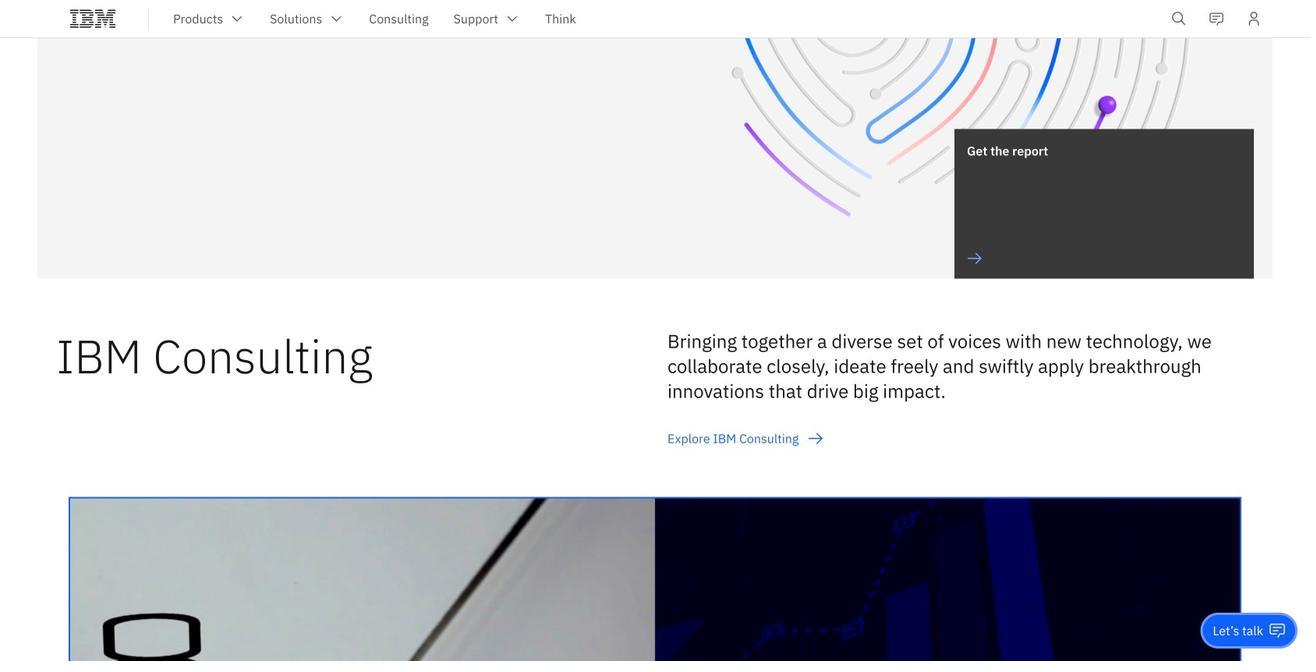 Task type: locate. For each thing, give the bounding box(es) containing it.
let's talk element
[[1213, 623, 1264, 640]]



